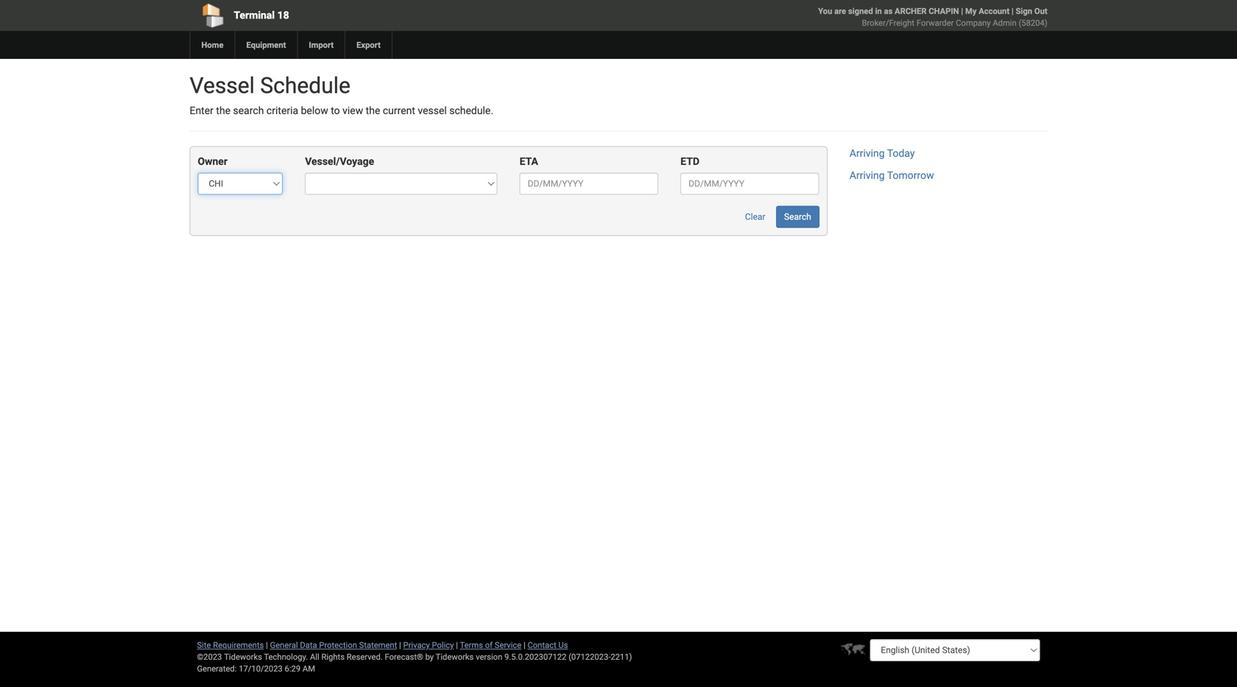 Task type: locate. For each thing, give the bounding box(es) containing it.
|
[[962, 6, 964, 16], [1012, 6, 1014, 16], [266, 641, 268, 650], [399, 641, 401, 650], [456, 641, 458, 650], [524, 641, 526, 650]]

export link
[[345, 31, 392, 59]]

terms
[[460, 641, 483, 650]]

my account link
[[966, 6, 1010, 16]]

2211)
[[611, 652, 632, 662]]

privacy policy link
[[403, 641, 454, 650]]

vessel
[[418, 105, 447, 117]]

to
[[331, 105, 340, 117]]

vessel/voyage
[[305, 155, 374, 168]]

ETD text field
[[681, 173, 820, 195]]

2 the from the left
[[366, 105, 380, 117]]

| up the forecast®
[[399, 641, 401, 650]]

arriving up arriving tomorrow
[[850, 147, 885, 159]]

statement
[[359, 641, 397, 650]]

owner
[[198, 155, 228, 168]]

us
[[559, 641, 568, 650]]

my
[[966, 6, 977, 16]]

| left the my
[[962, 6, 964, 16]]

the right enter
[[216, 105, 231, 117]]

general
[[270, 641, 298, 650]]

1 arriving from the top
[[850, 147, 885, 159]]

privacy
[[403, 641, 430, 650]]

import link
[[297, 31, 345, 59]]

0 vertical spatial arriving
[[850, 147, 885, 159]]

site requirements | general data protection statement | privacy policy | terms of service | contact us ©2023 tideworks technology. all rights reserved. forecast® by tideworks version 9.5.0.202307122 (07122023-2211) generated: 17/10/2023 6:29 am
[[197, 641, 632, 674]]

©2023 tideworks
[[197, 652, 262, 662]]

schedule
[[260, 73, 351, 99]]

2 arriving from the top
[[850, 169, 885, 182]]

sign
[[1016, 6, 1033, 16]]

vessel schedule enter the search criteria below to view the current vessel schedule.
[[190, 73, 494, 117]]

(58204)
[[1019, 18, 1048, 28]]

admin
[[993, 18, 1017, 28]]

policy
[[432, 641, 454, 650]]

search
[[785, 212, 812, 222]]

terminal
[[234, 9, 275, 21]]

technology.
[[264, 652, 308, 662]]

broker/freight
[[862, 18, 915, 28]]

arriving
[[850, 147, 885, 159], [850, 169, 885, 182]]

the
[[216, 105, 231, 117], [366, 105, 380, 117]]

forwarder
[[917, 18, 954, 28]]

home link
[[190, 31, 235, 59]]

1 vertical spatial arriving
[[850, 169, 885, 182]]

vessel
[[190, 73, 255, 99]]

clear button
[[737, 206, 774, 228]]

arriving down arriving today link
[[850, 169, 885, 182]]

all
[[310, 652, 320, 662]]

1 horizontal spatial the
[[366, 105, 380, 117]]

am
[[303, 664, 315, 674]]

arriving today
[[850, 147, 915, 159]]

site requirements link
[[197, 641, 264, 650]]

search
[[233, 105, 264, 117]]

protection
[[319, 641, 357, 650]]

eta
[[520, 155, 539, 168]]

0 horizontal spatial the
[[216, 105, 231, 117]]

(07122023-
[[569, 652, 611, 662]]

view
[[343, 105, 363, 117]]

search button
[[777, 206, 820, 228]]

terminal 18
[[234, 9, 289, 21]]

arriving tomorrow
[[850, 169, 935, 182]]

17/10/2023
[[239, 664, 283, 674]]

the right view
[[366, 105, 380, 117]]

of
[[485, 641, 493, 650]]

as
[[885, 6, 893, 16]]

terminal 18 link
[[190, 0, 534, 31]]

you
[[819, 6, 833, 16]]

tideworks
[[436, 652, 474, 662]]

9.5.0.202307122
[[505, 652, 567, 662]]

out
[[1035, 6, 1048, 16]]

arriving today link
[[850, 147, 915, 159]]



Task type: describe. For each thing, give the bounding box(es) containing it.
are
[[835, 6, 847, 16]]

account
[[979, 6, 1010, 16]]

terms of service link
[[460, 641, 522, 650]]

rights
[[322, 652, 345, 662]]

1 the from the left
[[216, 105, 231, 117]]

company
[[956, 18, 991, 28]]

by
[[426, 652, 434, 662]]

arriving for arriving tomorrow
[[850, 169, 885, 182]]

| up tideworks
[[456, 641, 458, 650]]

etd
[[681, 155, 700, 168]]

contact
[[528, 641, 557, 650]]

generated:
[[197, 664, 237, 674]]

| left general
[[266, 641, 268, 650]]

| up 9.5.0.202307122
[[524, 641, 526, 650]]

export
[[357, 40, 381, 50]]

sign out link
[[1016, 6, 1048, 16]]

enter
[[190, 105, 214, 117]]

| left sign
[[1012, 6, 1014, 16]]

below
[[301, 105, 328, 117]]

18
[[277, 9, 289, 21]]

in
[[876, 6, 882, 16]]

schedule.
[[450, 105, 494, 117]]

signed
[[849, 6, 874, 16]]

reserved.
[[347, 652, 383, 662]]

requirements
[[213, 641, 264, 650]]

criteria
[[267, 105, 298, 117]]

arriving tomorrow link
[[850, 169, 935, 182]]

version
[[476, 652, 503, 662]]

equipment link
[[235, 31, 297, 59]]

chapin
[[929, 6, 960, 16]]

forecast®
[[385, 652, 424, 662]]

ETA text field
[[520, 173, 659, 195]]

archer
[[895, 6, 927, 16]]

general data protection statement link
[[270, 641, 397, 650]]

data
[[300, 641, 317, 650]]

you are signed in as archer chapin | my account | sign out broker/freight forwarder company admin (58204)
[[819, 6, 1048, 28]]

equipment
[[246, 40, 286, 50]]

today
[[888, 147, 915, 159]]

arriving for arriving today
[[850, 147, 885, 159]]

6:29
[[285, 664, 301, 674]]

contact us link
[[528, 641, 568, 650]]

current
[[383, 105, 416, 117]]

home
[[202, 40, 224, 50]]

tomorrow
[[888, 169, 935, 182]]

import
[[309, 40, 334, 50]]

service
[[495, 641, 522, 650]]

clear
[[745, 212, 766, 222]]

site
[[197, 641, 211, 650]]



Task type: vqa. For each thing, say whether or not it's contained in the screenshot.
Seattle,
no



